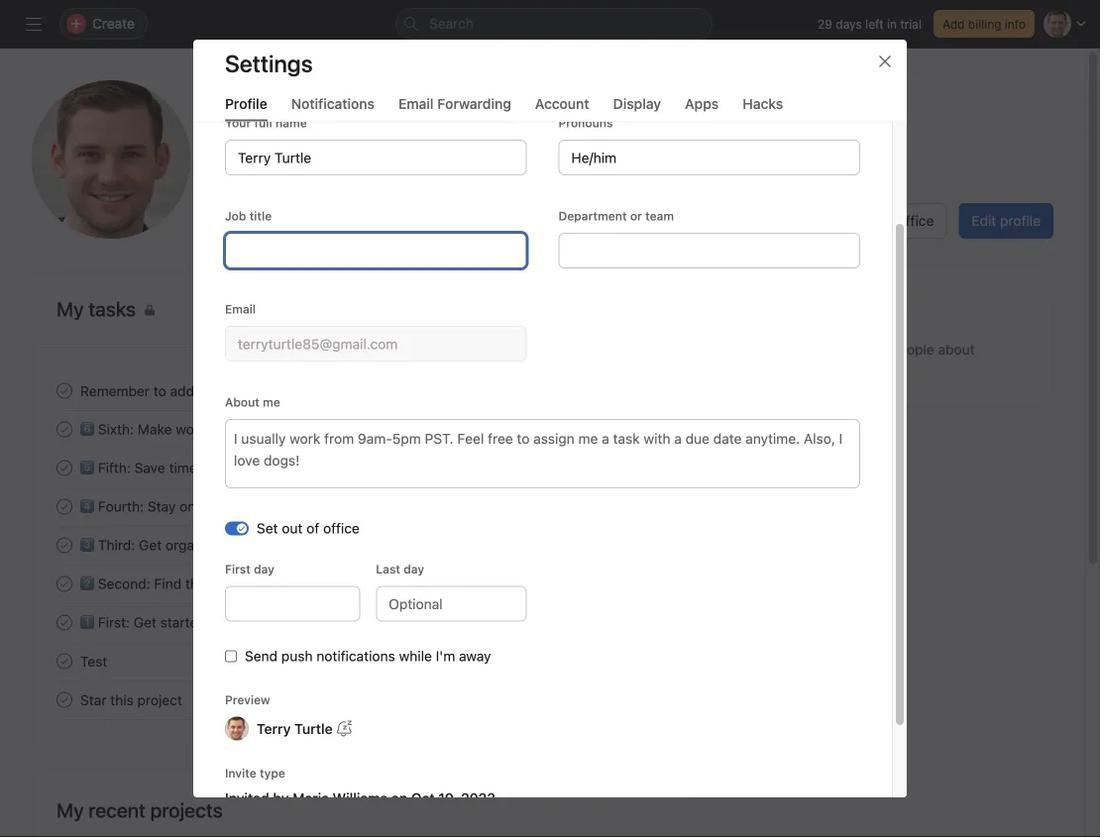 Task type: vqa. For each thing, say whether or not it's contained in the screenshot.
first 'terryturtle85'
no



Task type: describe. For each thing, give the bounding box(es) containing it.
1️⃣ first: get started using my tasks
[[80, 614, 305, 631]]

0 vertical spatial the
[[334, 383, 355, 399]]

add billing info button
[[934, 10, 1035, 38]]

about
[[938, 342, 975, 358]]

set out of office button
[[818, 203, 947, 239]]

williams
[[333, 791, 388, 807]]

about me
[[225, 396, 280, 409]]

tasks
[[271, 614, 305, 631]]

apps
[[685, 95, 719, 112]]

started
[[160, 614, 206, 631]]

right
[[292, 576, 322, 592]]

discussion
[[198, 383, 266, 399]]

edit profile
[[972, 213, 1041, 229]]

type
[[260, 767, 285, 781]]

department or team
[[559, 209, 674, 223]]

add
[[943, 17, 965, 31]]

out inside button
[[857, 213, 877, 229]]

add billing info
[[943, 17, 1026, 31]]

Third-person pronouns (e.g. she/her/hers) text field
[[559, 140, 861, 175]]

completed image for star this project
[[53, 689, 76, 712]]

billing
[[968, 17, 1002, 31]]

job
[[225, 209, 246, 223]]

1 vertical spatial to
[[153, 383, 166, 399]]

you
[[347, 576, 370, 592]]

department
[[559, 209, 627, 223]]

4️⃣
[[80, 498, 94, 515]]

email for email forwarding
[[399, 95, 434, 112]]

first
[[225, 563, 251, 577]]

send push notifications while i'm away
[[245, 648, 491, 665]]

notifications
[[317, 648, 395, 665]]

completed checkbox for 6️⃣
[[53, 418, 76, 442]]

first day
[[225, 563, 275, 577]]

completed checkbox for 1️⃣
[[53, 611, 76, 635]]

day for last day
[[404, 563, 424, 577]]

oct
[[411, 791, 435, 807]]

last day
[[376, 563, 424, 577]]

invited
[[225, 791, 269, 807]]

6️⃣ sixth: make work manageable
[[80, 421, 288, 437]]

0 horizontal spatial in
[[307, 460, 318, 476]]

0 vertical spatial in
[[887, 17, 897, 31]]

title
[[250, 209, 272, 223]]

my tasks
[[57, 297, 136, 321]]

asana
[[322, 460, 361, 476]]

on inside invite type invited by maria williams on oct 19, 2023
[[391, 791, 408, 807]]

or
[[630, 209, 642, 223]]

organized
[[166, 537, 229, 553]]

terryturtle85@gmail.com
[[387, 172, 547, 188]]

29 days left in trial
[[818, 17, 922, 31]]

0 vertical spatial for
[[313, 383, 330, 399]]

3️⃣ third: get organized with sections
[[80, 537, 317, 553]]

edit
[[972, 213, 997, 229]]

5️⃣ fifth: save time by collaborating in asana
[[80, 460, 361, 476]]

1 vertical spatial my
[[57, 799, 84, 822]]

completed image for 5️⃣
[[53, 457, 76, 480]]

layout
[[210, 576, 248, 592]]

wednesday
[[592, 423, 657, 437]]

turtle
[[294, 721, 333, 737]]

1:53pm
[[242, 172, 290, 188]]

completed checkbox for 2️⃣
[[53, 573, 76, 596]]

by inside invite type invited by maria williams on oct 19, 2023
[[273, 791, 289, 807]]

profile button
[[225, 95, 267, 121]]

search button
[[396, 8, 713, 40]]

first:
[[98, 614, 130, 631]]

completed checkbox for 3️⃣
[[53, 534, 76, 558]]

apps button
[[685, 95, 719, 121]]

6️⃣
[[80, 421, 94, 437]]

remember
[[80, 383, 150, 399]]

forwarding
[[437, 95, 511, 112]]

1 vertical spatial set
[[257, 521, 278, 537]]

invite type invited by maria williams on oct 19, 2023
[[225, 767, 496, 807]]

0 horizontal spatial time
[[169, 460, 197, 476]]

19,
[[439, 791, 458, 807]]

terry turtle
[[222, 125, 374, 163]]

third:
[[98, 537, 135, 553]]

1 horizontal spatial work
[[303, 498, 334, 515]]

terry turtle
[[257, 721, 333, 737]]

using
[[210, 614, 244, 631]]

set out of office inside button
[[831, 213, 934, 229]]

email for email
[[225, 302, 256, 316]]

my recent projects
[[57, 799, 223, 822]]

topics
[[270, 383, 309, 399]]

trial
[[901, 17, 922, 31]]

office inside button
[[898, 213, 934, 229]]

email forwarding
[[399, 95, 511, 112]]

sixth:
[[98, 421, 134, 437]]

2 vertical spatial of
[[307, 521, 319, 537]]

completed image for test
[[53, 650, 76, 674]]

team
[[646, 209, 674, 223]]

fifth:
[[98, 460, 131, 476]]

pronouns
[[559, 116, 613, 130]]

close image
[[877, 54, 893, 69]]

project
[[137, 692, 182, 709]]

of inside set out of office button
[[881, 213, 894, 229]]

0 vertical spatial work
[[176, 421, 207, 437]]

local
[[293, 172, 323, 188]]

manageable
[[210, 421, 288, 437]]

2️⃣ second: find the layout that's right for you
[[80, 576, 370, 592]]

1 vertical spatial set out of office
[[257, 521, 360, 537]]

edit profile button
[[959, 203, 1054, 239]]

completed checkbox for 5️⃣
[[53, 457, 76, 480]]

0 horizontal spatial out
[[282, 521, 303, 537]]

left
[[866, 17, 884, 31]]

sections
[[263, 537, 317, 553]]

recent projects
[[89, 799, 223, 822]]

use this space to tell people about yourself.
[[754, 342, 975, 380]]

completed image for 4️⃣ fourth: stay on top of incoming work
[[53, 495, 76, 519]]

0 vertical spatial on
[[180, 498, 196, 515]]

days
[[836, 17, 862, 31]]

email forwarding button
[[399, 95, 511, 121]]

people
[[891, 342, 935, 358]]

1 vertical spatial of
[[224, 498, 237, 515]]

invite
[[225, 767, 257, 781]]



Task type: locate. For each thing, give the bounding box(es) containing it.
1 vertical spatial work
[[303, 498, 334, 515]]

get right third:
[[139, 537, 162, 553]]

completed image
[[53, 457, 76, 480], [53, 534, 76, 558], [53, 573, 76, 596], [53, 611, 76, 635]]

1 horizontal spatial office
[[898, 213, 934, 229]]

to left 'add'
[[153, 383, 166, 399]]

None text field
[[225, 233, 527, 269], [559, 233, 861, 269], [225, 233, 527, 269], [559, 233, 861, 269]]

1 vertical spatial email
[[225, 302, 256, 316]]

completed image left 6️⃣
[[53, 418, 76, 442]]

of up sections
[[307, 521, 319, 537]]

0 horizontal spatial set out of office
[[257, 521, 360, 537]]

1 horizontal spatial set
[[831, 213, 853, 229]]

second:
[[98, 576, 150, 592]]

Completed checkbox
[[53, 379, 76, 403], [53, 457, 76, 480], [53, 534, 76, 558], [53, 689, 76, 712]]

email up discussion
[[225, 302, 256, 316]]

1 vertical spatial this
[[110, 692, 134, 709]]

completed image left 2️⃣
[[53, 573, 76, 596]]

find
[[154, 576, 182, 592]]

1 vertical spatial the
[[185, 576, 206, 592]]

on
[[180, 498, 196, 515], [391, 791, 408, 807]]

1 vertical spatial on
[[391, 791, 408, 807]]

full
[[254, 116, 272, 130]]

0 vertical spatial of
[[881, 213, 894, 229]]

this right star at the left of page
[[110, 692, 134, 709]]

my
[[248, 614, 267, 631], [57, 799, 84, 822]]

away
[[459, 648, 491, 665]]

this for use
[[782, 342, 806, 358]]

0 horizontal spatial set
[[257, 521, 278, 537]]

hacks
[[743, 95, 783, 112]]

Optional text field
[[376, 586, 527, 622]]

collaborating
[[220, 460, 303, 476]]

0 horizontal spatial work
[[176, 421, 207, 437]]

0 vertical spatial set
[[831, 213, 853, 229]]

2 horizontal spatial of
[[881, 213, 894, 229]]

0 horizontal spatial the
[[185, 576, 206, 592]]

my left recent projects
[[57, 799, 84, 822]]

set out of office switch
[[225, 522, 249, 536]]

1 horizontal spatial of
[[307, 521, 319, 537]]

settings
[[225, 50, 313, 77]]

0 vertical spatial my
[[248, 614, 267, 631]]

with
[[233, 537, 259, 553]]

completed checkbox left 1️⃣
[[53, 611, 76, 635]]

1 vertical spatial time
[[169, 460, 197, 476]]

this up yourself.
[[782, 342, 806, 358]]

for right topics
[[313, 383, 330, 399]]

2 completed image from the top
[[53, 534, 76, 558]]

tell
[[868, 342, 887, 358]]

completed checkbox for star
[[53, 689, 76, 712]]

display button
[[613, 95, 661, 121]]

0 horizontal spatial day
[[254, 563, 275, 577]]

1 vertical spatial for
[[326, 576, 343, 592]]

day right last
[[404, 563, 424, 577]]

while
[[399, 648, 432, 665]]

job title
[[225, 209, 272, 223]]

search list box
[[396, 8, 713, 40]]

for left you
[[326, 576, 343, 592]]

1️⃣
[[80, 614, 94, 631]]

None text field
[[225, 140, 527, 175], [225, 326, 527, 362], [225, 586, 360, 622], [225, 140, 527, 175], [225, 326, 527, 362], [225, 586, 360, 622]]

2 day from the left
[[404, 563, 424, 577]]

2 completed image from the top
[[53, 418, 76, 442]]

get for first:
[[134, 614, 157, 631]]

1 vertical spatial in
[[307, 460, 318, 476]]

1 completed checkbox from the top
[[53, 379, 76, 403]]

1 horizontal spatial my
[[248, 614, 267, 631]]

make
[[138, 421, 172, 437]]

0 horizontal spatial on
[[180, 498, 196, 515]]

1 horizontal spatial set out of office
[[831, 213, 934, 229]]

2 completed checkbox from the top
[[53, 495, 76, 519]]

office up you
[[323, 521, 360, 537]]

about
[[225, 396, 260, 409]]

completed image for 2️⃣
[[53, 573, 76, 596]]

completed checkbox left remember
[[53, 379, 76, 403]]

email left forwarding at top
[[399, 95, 434, 112]]

preview
[[225, 694, 270, 707]]

1 day from the left
[[254, 563, 275, 577]]

1 horizontal spatial out
[[857, 213, 877, 229]]

0 vertical spatial to
[[851, 342, 864, 358]]

1 horizontal spatial to
[[851, 342, 864, 358]]

4 completed image from the top
[[53, 650, 76, 674]]

0 vertical spatial office
[[898, 213, 934, 229]]

meeting
[[390, 383, 442, 399]]

day for first day
[[254, 563, 275, 577]]

i'm
[[436, 648, 455, 665]]

out
[[857, 213, 877, 229], [282, 521, 303, 537]]

by down type
[[273, 791, 289, 807]]

this
[[782, 342, 806, 358], [110, 692, 134, 709]]

get for third:
[[139, 537, 162, 553]]

stay
[[148, 498, 176, 515]]

3️⃣
[[80, 537, 94, 553]]

wednesday button
[[592, 423, 657, 437]]

incoming
[[241, 498, 299, 515]]

in
[[887, 17, 897, 31], [307, 460, 318, 476]]

work right make
[[176, 421, 207, 437]]

1 vertical spatial out
[[282, 521, 303, 537]]

1 horizontal spatial time
[[327, 172, 355, 188]]

1 horizontal spatial the
[[334, 383, 355, 399]]

completed image left 1️⃣
[[53, 611, 76, 635]]

by up 4️⃣ fourth: stay on top of incoming work
[[201, 460, 216, 476]]

0 vertical spatial out
[[857, 213, 877, 229]]

account
[[535, 95, 590, 112]]

completed checkbox left 3️⃣ on the bottom left
[[53, 534, 76, 558]]

29
[[818, 17, 833, 31]]

on left oct at the left bottom of the page
[[391, 791, 408, 807]]

top
[[199, 498, 221, 515]]

of left edit
[[881, 213, 894, 229]]

0 vertical spatial tt
[[78, 127, 144, 192]]

star this project
[[80, 692, 182, 709]]

office left edit
[[898, 213, 934, 229]]

the right find
[[185, 576, 206, 592]]

0 horizontal spatial by
[[201, 460, 216, 476]]

completed image left remember
[[53, 379, 76, 403]]

in left asana
[[307, 460, 318, 476]]

the
[[334, 383, 355, 399], [185, 576, 206, 592]]

3 completed checkbox from the top
[[53, 534, 76, 558]]

work down asana
[[303, 498, 334, 515]]

your full name
[[225, 116, 307, 130]]

completed image for 3️⃣
[[53, 534, 76, 558]]

4️⃣ fourth: stay on top of incoming work
[[80, 498, 334, 515]]

to
[[851, 342, 864, 358], [153, 383, 166, 399]]

display
[[613, 95, 661, 112]]

1 horizontal spatial day
[[404, 563, 424, 577]]

this for star
[[110, 692, 134, 709]]

yourself.
[[754, 363, 808, 380]]

completed image
[[53, 379, 76, 403], [53, 418, 76, 442], [53, 495, 76, 519], [53, 650, 76, 674], [53, 689, 76, 712]]

completed image for 6️⃣ sixth: make work manageable
[[53, 418, 76, 442]]

1:53pm local time
[[242, 172, 355, 188]]

2023
[[461, 791, 496, 807]]

completed checkbox left 4️⃣
[[53, 495, 76, 519]]

search
[[429, 15, 474, 32]]

1 horizontal spatial this
[[782, 342, 806, 358]]

on left top
[[180, 498, 196, 515]]

remember to add discussion topics for the next meeting
[[80, 383, 442, 399]]

work
[[176, 421, 207, 437], [303, 498, 334, 515]]

1 horizontal spatial on
[[391, 791, 408, 807]]

notifications button
[[291, 95, 375, 121]]

1 vertical spatial get
[[134, 614, 157, 631]]

I usually work from 9am-5pm PST. Feel free to assign me a task with a due date anytime. Also, I love dogs! text field
[[225, 419, 861, 489]]

completed image left the 5️⃣
[[53, 457, 76, 480]]

completed checkbox left star at the left of page
[[53, 689, 76, 712]]

completed checkbox for 4️⃣
[[53, 495, 76, 519]]

completed checkbox left test
[[53, 650, 76, 674]]

that's
[[252, 576, 289, 592]]

to left "tell"
[[851, 342, 864, 358]]

0 horizontal spatial to
[[153, 383, 166, 399]]

name
[[276, 116, 307, 130]]

of right top
[[224, 498, 237, 515]]

0 horizontal spatial office
[[323, 521, 360, 537]]

3 completed image from the top
[[53, 573, 76, 596]]

completed checkbox left 6️⃣
[[53, 418, 76, 442]]

completed checkbox left the 5️⃣
[[53, 457, 76, 480]]

0 horizontal spatial email
[[225, 302, 256, 316]]

3 completed checkbox from the top
[[53, 573, 76, 596]]

1 vertical spatial office
[[323, 521, 360, 537]]

completed image for 1️⃣
[[53, 611, 76, 635]]

me
[[263, 396, 280, 409]]

1 completed image from the top
[[53, 379, 76, 403]]

use
[[754, 342, 778, 358]]

Send push notifications while I'm away checkbox
[[225, 651, 237, 663]]

your
[[225, 116, 251, 130]]

0 vertical spatial this
[[782, 342, 806, 358]]

1 horizontal spatial in
[[887, 17, 897, 31]]

to inside use this space to tell people about yourself.
[[851, 342, 864, 358]]

0 horizontal spatial this
[[110, 692, 134, 709]]

2️⃣
[[80, 576, 94, 592]]

1 horizontal spatial tt
[[229, 722, 244, 736]]

my left tasks
[[248, 614, 267, 631]]

maria
[[293, 791, 329, 807]]

0 vertical spatial email
[[399, 95, 434, 112]]

time right 'local'
[[327, 172, 355, 188]]

1 vertical spatial tt
[[229, 722, 244, 736]]

space
[[809, 342, 848, 358]]

time right the save
[[169, 460, 197, 476]]

5️⃣
[[80, 460, 94, 476]]

completed image left test
[[53, 650, 76, 674]]

get
[[139, 537, 162, 553], [134, 614, 157, 631]]

3 completed image from the top
[[53, 495, 76, 519]]

day right first
[[254, 563, 275, 577]]

push
[[281, 648, 313, 665]]

1 completed image from the top
[[53, 457, 76, 480]]

the left next
[[334, 383, 355, 399]]

completed image left 3️⃣ on the bottom left
[[53, 534, 76, 558]]

account button
[[535, 95, 590, 121]]

0 horizontal spatial of
[[224, 498, 237, 515]]

fourth:
[[98, 498, 144, 515]]

profile
[[225, 95, 267, 112]]

4 completed image from the top
[[53, 611, 76, 635]]

set inside set out of office button
[[831, 213, 853, 229]]

completed image for remember to add discussion topics for the next meeting
[[53, 379, 76, 403]]

completed image left star at the left of page
[[53, 689, 76, 712]]

1 horizontal spatial email
[[399, 95, 434, 112]]

completed checkbox left 2️⃣
[[53, 573, 76, 596]]

email inside button
[[399, 95, 434, 112]]

email
[[399, 95, 434, 112], [225, 302, 256, 316]]

0 horizontal spatial tt
[[78, 127, 144, 192]]

of
[[881, 213, 894, 229], [224, 498, 237, 515], [307, 521, 319, 537]]

1 vertical spatial by
[[273, 791, 289, 807]]

info
[[1005, 17, 1026, 31]]

0 vertical spatial by
[[201, 460, 216, 476]]

4 completed checkbox from the top
[[53, 611, 76, 635]]

1 completed checkbox from the top
[[53, 418, 76, 442]]

5 completed image from the top
[[53, 689, 76, 712]]

0 horizontal spatial my
[[57, 799, 84, 822]]

2 completed checkbox from the top
[[53, 457, 76, 480]]

0 vertical spatial set out of office
[[831, 213, 934, 229]]

1 horizontal spatial by
[[273, 791, 289, 807]]

this inside use this space to tell people about yourself.
[[782, 342, 806, 358]]

0 vertical spatial time
[[327, 172, 355, 188]]

5 completed checkbox from the top
[[53, 650, 76, 674]]

terryturtle85@gmail.com link
[[387, 170, 547, 191]]

notifications
[[291, 95, 375, 112]]

0 vertical spatial get
[[139, 537, 162, 553]]

in right left
[[887, 17, 897, 31]]

last
[[376, 563, 401, 577]]

completed image left 4️⃣
[[53, 495, 76, 519]]

profile
[[1000, 213, 1041, 229]]

completed checkbox for remember
[[53, 379, 76, 403]]

4 completed checkbox from the top
[[53, 689, 76, 712]]

get right first:
[[134, 614, 157, 631]]

Completed checkbox
[[53, 418, 76, 442], [53, 495, 76, 519], [53, 573, 76, 596], [53, 611, 76, 635], [53, 650, 76, 674]]



